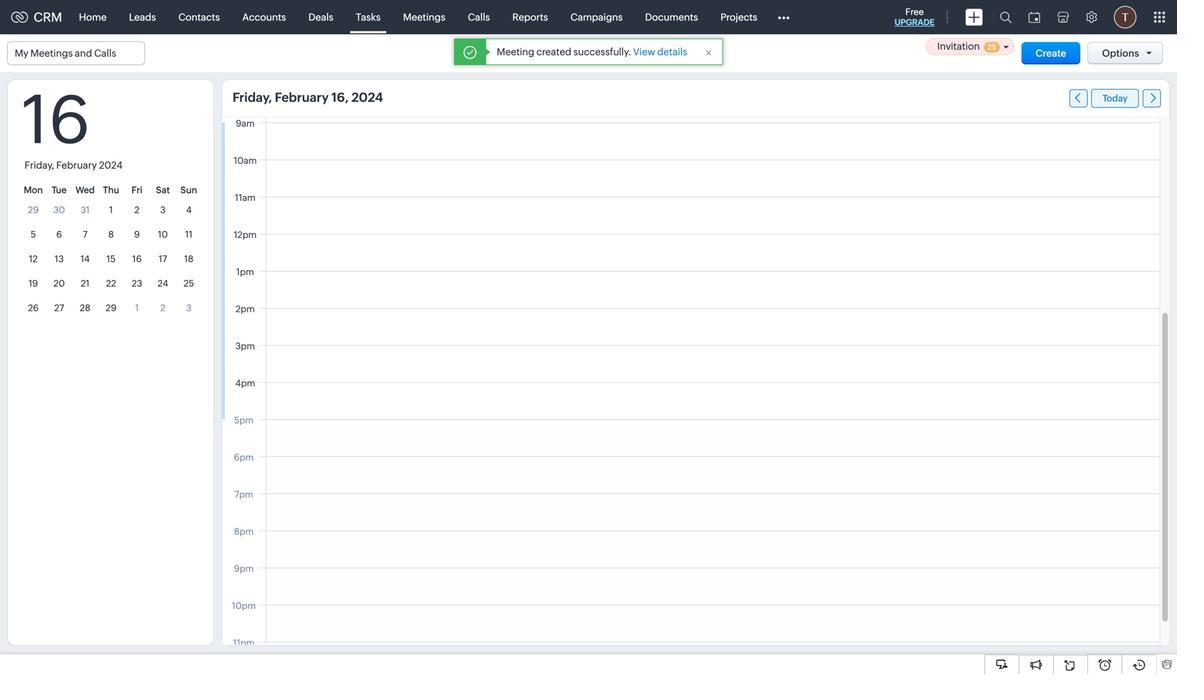 Task type: locate. For each thing, give the bounding box(es) containing it.
1 vertical spatial 2
[[160, 303, 165, 314]]

free upgrade
[[895, 7, 935, 27]]

0 horizontal spatial 25
[[184, 279, 194, 289]]

1 horizontal spatial 29
[[106, 303, 116, 314]]

meeting
[[497, 46, 534, 57]]

1 vertical spatial meetings
[[30, 48, 73, 59]]

calls
[[468, 12, 490, 23], [94, 48, 116, 59]]

0 vertical spatial calls
[[468, 12, 490, 23]]

16 up 23 at the top left of the page
[[132, 254, 142, 264]]

0 vertical spatial 2
[[134, 205, 140, 215]]

projects link
[[709, 0, 769, 34]]

0 horizontal spatial 3
[[160, 205, 166, 215]]

1 horizontal spatial 16
[[132, 254, 142, 264]]

2
[[134, 205, 140, 215], [160, 303, 165, 314]]

0 vertical spatial 29
[[28, 205, 39, 215]]

0 horizontal spatial 2
[[134, 205, 140, 215]]

accounts link
[[231, 0, 297, 34]]

february inside 16 friday , february 2024
[[56, 160, 97, 171]]

calls link
[[457, 0, 501, 34]]

wed
[[75, 185, 95, 195]]

month
[[612, 47, 642, 59]]

1 vertical spatial 1
[[135, 303, 139, 314]]

0 horizontal spatial february
[[56, 160, 97, 171]]

1 vertical spatial february
[[56, 160, 97, 171]]

leads
[[129, 12, 156, 23]]

meetings
[[403, 12, 445, 23], [30, 48, 73, 59]]

0 horizontal spatial calls
[[94, 48, 116, 59]]

25 down search element
[[988, 43, 996, 51]]

18
[[184, 254, 193, 264]]

16 inside 16 friday , february 2024
[[22, 82, 90, 158]]

21
[[81, 279, 90, 289]]

16 up ,
[[22, 82, 90, 158]]

6pm
[[234, 453, 254, 463]]

calls up day "link"
[[468, 12, 490, 23]]

1 horizontal spatial 2
[[160, 303, 165, 314]]

options
[[1102, 48, 1139, 59]]

week
[[553, 47, 578, 59]]

10
[[158, 229, 168, 240]]

3
[[160, 205, 166, 215], [186, 303, 192, 314]]

invitation
[[937, 41, 980, 52]]

1
[[109, 205, 113, 215], [135, 303, 139, 314]]

12pm
[[234, 230, 257, 240]]

29 down the 22
[[106, 303, 116, 314]]

contacts link
[[167, 0, 231, 34]]

home
[[79, 12, 107, 23]]

1 horizontal spatial february
[[275, 90, 329, 105]]

2024 right 16,
[[351, 90, 383, 105]]

4pm
[[235, 378, 255, 389]]

create menu element
[[957, 0, 991, 34]]

invitation 25
[[937, 41, 996, 52]]

today link
[[1091, 89, 1139, 108]]

logo image
[[11, 12, 28, 23]]

february right ,
[[56, 160, 97, 171]]

25 down 18 at top
[[184, 279, 194, 289]]

home link
[[68, 0, 118, 34]]

february
[[275, 90, 329, 105], [56, 160, 97, 171]]

1pm
[[236, 267, 254, 277]]

22
[[106, 279, 116, 289]]

14
[[80, 254, 90, 264]]

tasks
[[356, 12, 381, 23]]

1 horizontal spatial 3
[[186, 303, 192, 314]]

20
[[54, 279, 65, 289]]

0 vertical spatial 16
[[22, 82, 90, 158]]

february left 16,
[[275, 90, 329, 105]]

0 vertical spatial meetings
[[403, 12, 445, 23]]

11am
[[235, 193, 256, 203]]

11
[[185, 229, 193, 240]]

friday
[[25, 160, 52, 171]]

10pm
[[232, 601, 256, 612]]

1 vertical spatial 25
[[184, 279, 194, 289]]

1 vertical spatial 2024
[[99, 160, 123, 171]]

10am
[[234, 156, 257, 166]]

0 vertical spatial february
[[275, 90, 329, 105]]

1 down 23 at the top left of the page
[[135, 303, 139, 314]]

0 vertical spatial 2024
[[351, 90, 383, 105]]

2 down the 24
[[160, 303, 165, 314]]

0 vertical spatial 25
[[988, 43, 996, 51]]

reports link
[[501, 0, 559, 34]]

,
[[52, 160, 54, 171]]

31
[[81, 205, 90, 215]]

1 vertical spatial 16
[[132, 254, 142, 264]]

friday, february 16, 2024
[[233, 90, 383, 105]]

25 inside invitation 25
[[988, 43, 996, 51]]

crm link
[[11, 10, 62, 24]]

0 horizontal spatial meetings
[[30, 48, 73, 59]]

tasks link
[[345, 0, 392, 34]]

25
[[988, 43, 996, 51], [184, 279, 194, 289]]

contacts
[[178, 12, 220, 23]]

3pm
[[235, 341, 255, 352]]

profile element
[[1106, 0, 1145, 34]]

meetings right my in the left of the page
[[30, 48, 73, 59]]

search element
[[991, 0, 1020, 34]]

30
[[53, 205, 65, 215]]

calls right and
[[94, 48, 116, 59]]

1 horizontal spatial calls
[[468, 12, 490, 23]]

4
[[186, 205, 192, 215]]

2024 up thu at the left top of page
[[99, 160, 123, 171]]

fri
[[131, 185, 142, 195]]

0 vertical spatial 1
[[109, 205, 113, 215]]

2pm
[[236, 304, 255, 315]]

3 down 18 at top
[[186, 303, 192, 314]]

create menu image
[[965, 9, 983, 26]]

0 horizontal spatial 16
[[22, 82, 90, 158]]

1 down thu at the left top of page
[[109, 205, 113, 215]]

0 horizontal spatial 2024
[[99, 160, 123, 171]]

16 friday , february 2024
[[22, 82, 123, 171]]

campaigns link
[[559, 0, 634, 34]]

deals
[[308, 12, 333, 23]]

2 down fri
[[134, 205, 140, 215]]

3 down sat
[[160, 205, 166, 215]]

5
[[31, 229, 36, 240]]

week link
[[538, 44, 593, 63]]

29 down mon
[[28, 205, 39, 215]]

16
[[22, 82, 90, 158], [132, 254, 142, 264]]

0 horizontal spatial 29
[[28, 205, 39, 215]]

tue
[[52, 185, 67, 195]]

1 vertical spatial 29
[[106, 303, 116, 314]]

1 horizontal spatial 25
[[988, 43, 996, 51]]

view details link
[[633, 46, 687, 57]]

meetings left calls link
[[403, 12, 445, 23]]

28
[[80, 303, 90, 314]]

29
[[28, 205, 39, 215], [106, 303, 116, 314]]



Task type: describe. For each thing, give the bounding box(es) containing it.
16 for 16
[[132, 254, 142, 264]]

created
[[536, 46, 571, 57]]

day
[[501, 47, 518, 59]]

friday,
[[233, 90, 272, 105]]

upgrade
[[895, 18, 935, 27]]

1 vertical spatial calls
[[94, 48, 116, 59]]

19
[[29, 279, 38, 289]]

successfully.
[[573, 46, 631, 57]]

26
[[28, 303, 39, 314]]

2024 inside 16 friday , february 2024
[[99, 160, 123, 171]]

12
[[29, 254, 38, 264]]

8
[[108, 229, 114, 240]]

day link
[[486, 44, 533, 63]]

my meetings and calls
[[15, 48, 116, 59]]

search image
[[1000, 11, 1012, 23]]

mon
[[24, 185, 43, 195]]

thu
[[103, 185, 119, 195]]

and
[[75, 48, 92, 59]]

meeting created successfully. view details
[[497, 46, 687, 57]]

free
[[905, 7, 924, 17]]

view
[[633, 46, 655, 57]]

Other Modules field
[[769, 6, 799, 28]]

projects
[[721, 12, 757, 23]]

accounts
[[242, 12, 286, 23]]

23
[[132, 279, 142, 289]]

8pm
[[234, 527, 254, 537]]

11pm
[[233, 638, 255, 649]]

1 horizontal spatial 1
[[135, 303, 139, 314]]

16,
[[331, 90, 349, 105]]

my
[[15, 48, 28, 59]]

7pm
[[234, 490, 253, 500]]

meetings link
[[392, 0, 457, 34]]

7
[[83, 229, 88, 240]]

create
[[1036, 48, 1066, 59]]

16 for 16 friday , february 2024
[[22, 82, 90, 158]]

5pm
[[234, 415, 254, 426]]

0 vertical spatial 3
[[160, 205, 166, 215]]

campaigns
[[570, 12, 623, 23]]

leads link
[[118, 0, 167, 34]]

today
[[1103, 93, 1128, 104]]

crm
[[34, 10, 62, 24]]

9am
[[236, 118, 255, 129]]

documents link
[[634, 0, 709, 34]]

profile image
[[1114, 6, 1136, 28]]

1 vertical spatial 3
[[186, 303, 192, 314]]

documents
[[645, 12, 698, 23]]

1 horizontal spatial 2024
[[351, 90, 383, 105]]

6
[[56, 229, 62, 240]]

27
[[54, 303, 64, 314]]

month link
[[597, 44, 657, 63]]

9pm
[[234, 564, 254, 575]]

13
[[55, 254, 64, 264]]

deals link
[[297, 0, 345, 34]]

1 horizontal spatial meetings
[[403, 12, 445, 23]]

sat
[[156, 185, 170, 195]]

details
[[657, 46, 687, 57]]

15
[[107, 254, 116, 264]]

reports
[[512, 12, 548, 23]]

calendar image
[[1029, 12, 1040, 23]]

9
[[134, 229, 140, 240]]

0 horizontal spatial 1
[[109, 205, 113, 215]]

24
[[158, 279, 168, 289]]

sun
[[180, 185, 197, 195]]

17
[[159, 254, 167, 264]]



Task type: vqa. For each thing, say whether or not it's contained in the screenshot.
Week link
yes



